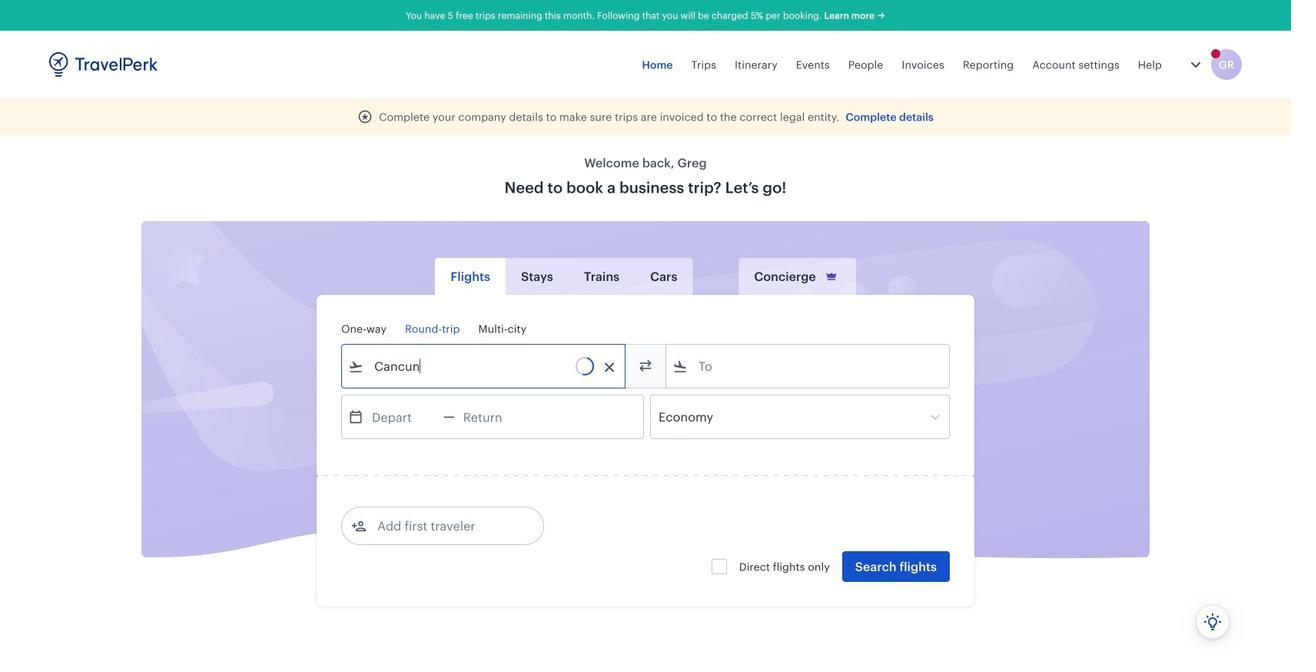 Task type: vqa. For each thing, say whether or not it's contained in the screenshot.
From search box
yes



Task type: describe. For each thing, give the bounding box(es) containing it.
From search field
[[364, 354, 605, 379]]

To search field
[[688, 354, 929, 379]]



Task type: locate. For each thing, give the bounding box(es) containing it.
Depart text field
[[364, 396, 443, 439]]

Add first traveler search field
[[367, 514, 526, 539]]

Return text field
[[455, 396, 535, 439]]



